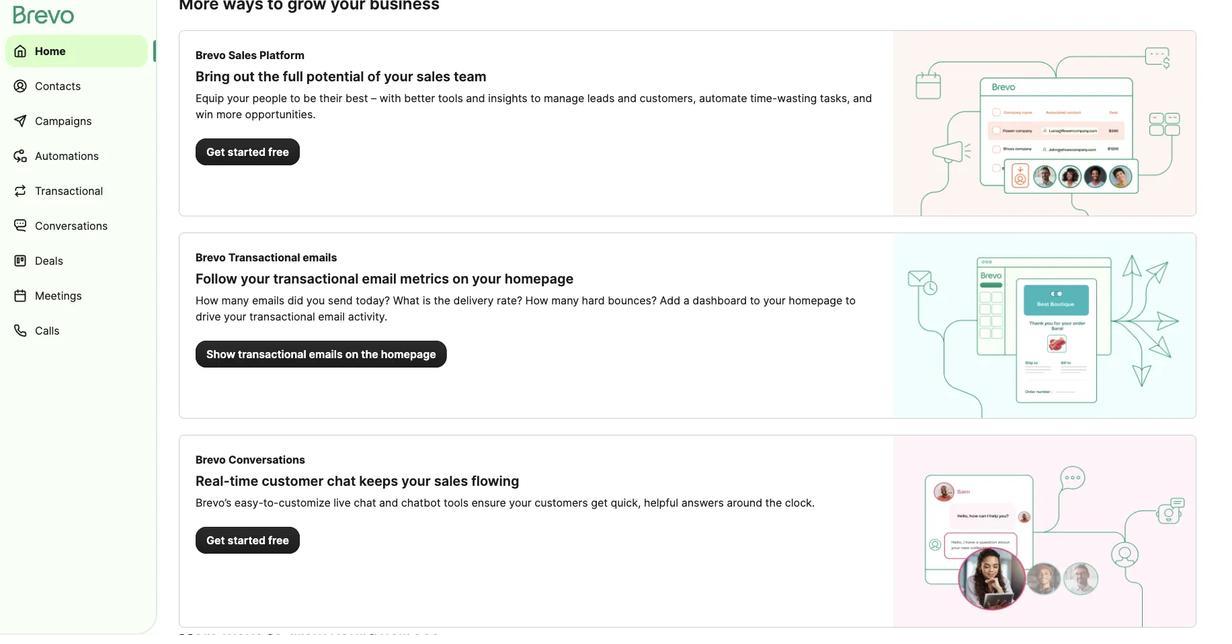 Task type: describe. For each thing, give the bounding box(es) containing it.
home
[[35, 44, 66, 58]]

brevo for bring out the full potential of your sales team
[[196, 48, 226, 62]]

on inside show transactional emails on the homepage button
[[346, 348, 359, 361]]

customers,
[[640, 91, 696, 105]]

contacts
[[35, 79, 81, 92]]

0 horizontal spatial conversations
[[35, 219, 108, 232]]

1 many from the left
[[222, 294, 249, 307]]

–
[[371, 91, 377, 105]]

show transactional emails on the homepage button
[[196, 341, 447, 368]]

automations link
[[5, 140, 148, 172]]

and right tasks,
[[854, 91, 873, 105]]

your right drive at the left
[[224, 310, 247, 323]]

free for out
[[268, 145, 289, 158]]

your up delivery
[[472, 271, 502, 287]]

send
[[328, 294, 353, 307]]

1 vertical spatial emails
[[252, 294, 285, 307]]

dashboard
[[693, 294, 747, 307]]

answers
[[682, 496, 724, 510]]

calls
[[35, 324, 60, 337]]

potential
[[307, 68, 364, 85]]

chatbot
[[401, 496, 441, 510]]

conversations link
[[5, 210, 148, 242]]

tools inside the brevo conversations real-time customer chat keeps your sales flowing brevo's easy-to-customize live chat and chatbot tools ensure your customers get quick, helpful answers around the clock.
[[444, 496, 469, 510]]

hard
[[582, 294, 605, 307]]

customize
[[279, 496, 331, 510]]

started for customer
[[228, 534, 266, 547]]

sales inside brevo sales platform bring out the full potential of your sales team equip your people to be their best – with better tools and insights to manage leads and customers, automate time-wasting tasks, and win more opportunities.
[[417, 68, 451, 85]]

insights
[[488, 91, 528, 105]]

a
[[684, 294, 690, 307]]

emails for the
[[309, 348, 343, 361]]

your up more
[[227, 91, 250, 105]]

tasks,
[[821, 91, 851, 105]]

full
[[283, 68, 303, 85]]

show
[[207, 348, 235, 361]]

real-
[[196, 473, 230, 490]]

0 horizontal spatial transactional
[[35, 184, 103, 197]]

and right leads
[[618, 91, 637, 105]]

1 vertical spatial email
[[318, 310, 345, 323]]

1 vertical spatial transactional
[[250, 310, 315, 323]]

meetings
[[35, 289, 82, 302]]

2 how from the left
[[526, 294, 549, 307]]

delivery
[[454, 294, 494, 307]]

brevo for real-time customer chat keeps your sales flowing
[[196, 453, 226, 466]]

bring
[[196, 68, 230, 85]]

brevo's
[[196, 496, 232, 510]]

rate?
[[497, 294, 523, 307]]

add
[[660, 294, 681, 307]]

started for out
[[228, 145, 266, 158]]

0 vertical spatial chat
[[327, 473, 356, 490]]

better
[[404, 91, 435, 105]]

1 vertical spatial chat
[[354, 496, 376, 510]]

0 vertical spatial homepage
[[505, 271, 574, 287]]

is
[[423, 294, 431, 307]]

the inside brevo sales platform bring out the full potential of your sales team equip your people to be their best – with better tools and insights to manage leads and customers, automate time-wasting tasks, and win more opportunities.
[[258, 68, 280, 85]]

leads
[[588, 91, 615, 105]]

0 vertical spatial transactional
[[273, 271, 359, 287]]

opportunities.
[[245, 108, 316, 121]]

around
[[727, 496, 763, 510]]

transactional link
[[5, 175, 148, 207]]

be
[[304, 91, 317, 105]]

home link
[[5, 35, 148, 67]]

platform
[[260, 48, 305, 62]]

manage
[[544, 91, 585, 105]]

sales
[[228, 48, 257, 62]]

flowing
[[472, 473, 520, 490]]

out
[[233, 68, 255, 85]]

clock.
[[786, 496, 815, 510]]

to-
[[264, 496, 279, 510]]

your right the dashboard
[[764, 294, 786, 307]]

time
[[230, 473, 259, 490]]

today?
[[356, 294, 390, 307]]

1 horizontal spatial email
[[362, 271, 397, 287]]

customer
[[262, 473, 324, 490]]

wasting
[[778, 91, 817, 105]]

their
[[320, 91, 343, 105]]

more
[[216, 108, 242, 121]]



Task type: vqa. For each thing, say whether or not it's contained in the screenshot.
templates associated with WhatsApp templates
no



Task type: locate. For each thing, give the bounding box(es) containing it.
brevo transactional emails follow your transactional email metrics on your homepage how many emails did you send today? what is the delivery rate? how many hard bounces? add a dashboard to your homepage to drive your transactional email activity.
[[196, 251, 856, 323]]

1 vertical spatial tools
[[444, 496, 469, 510]]

free down to-
[[268, 534, 289, 547]]

how
[[196, 294, 219, 307], [526, 294, 549, 307]]

transactional up follow
[[228, 251, 300, 264]]

get down brevo's at the bottom of page
[[207, 534, 225, 547]]

and
[[466, 91, 485, 105], [618, 91, 637, 105], [854, 91, 873, 105], [379, 496, 398, 510]]

0 vertical spatial get started free button
[[196, 139, 300, 165]]

the left clock.
[[766, 496, 783, 510]]

equip
[[196, 91, 224, 105]]

emails for your
[[303, 251, 337, 264]]

2 started from the top
[[228, 534, 266, 547]]

1 vertical spatial brevo
[[196, 251, 226, 264]]

brevo inside brevo transactional emails follow your transactional email metrics on your homepage how many emails did you send today? what is the delivery rate? how many hard bounces? add a dashboard to your homepage to drive your transactional email activity.
[[196, 251, 226, 264]]

2 get started free button from the top
[[196, 527, 300, 554]]

contacts link
[[5, 70, 148, 102]]

1 started from the top
[[228, 145, 266, 158]]

free
[[268, 145, 289, 158], [268, 534, 289, 547]]

sales
[[417, 68, 451, 85], [434, 473, 468, 490]]

1 vertical spatial started
[[228, 534, 266, 547]]

get
[[591, 496, 608, 510]]

2 vertical spatial homepage
[[381, 348, 436, 361]]

get started free
[[207, 145, 289, 158], [207, 534, 289, 547]]

on up delivery
[[453, 271, 469, 287]]

tools down team
[[438, 91, 463, 105]]

brevo conversations real-time customer chat keeps your sales flowing brevo's easy-to-customize live chat and chatbot tools ensure your customers get quick, helpful answers around the clock.
[[196, 453, 815, 510]]

email up today?
[[362, 271, 397, 287]]

0 horizontal spatial how
[[196, 294, 219, 307]]

0 horizontal spatial email
[[318, 310, 345, 323]]

get started free button
[[196, 139, 300, 165], [196, 527, 300, 554]]

emails down the you
[[309, 348, 343, 361]]

calls link
[[5, 315, 148, 347]]

0 vertical spatial get
[[207, 145, 225, 158]]

1 horizontal spatial how
[[526, 294, 549, 307]]

brevo up follow
[[196, 251, 226, 264]]

live
[[334, 496, 351, 510]]

customers
[[535, 496, 588, 510]]

brevo for follow your transactional email metrics on your homepage
[[196, 251, 226, 264]]

1 horizontal spatial conversations
[[228, 453, 305, 466]]

tools
[[438, 91, 463, 105], [444, 496, 469, 510]]

your
[[384, 68, 413, 85], [227, 91, 250, 105], [241, 271, 270, 287], [472, 271, 502, 287], [764, 294, 786, 307], [224, 310, 247, 323], [402, 473, 431, 490], [509, 496, 532, 510]]

automations
[[35, 149, 99, 162]]

brevo up bring
[[196, 48, 226, 62]]

many down follow
[[222, 294, 249, 307]]

free down opportunities.
[[268, 145, 289, 158]]

get started free button for out
[[196, 139, 300, 165]]

transactional up the you
[[273, 271, 359, 287]]

with
[[380, 91, 401, 105]]

1 vertical spatial conversations
[[228, 453, 305, 466]]

sales inside the brevo conversations real-time customer chat keeps your sales flowing brevo's easy-to-customize live chat and chatbot tools ensure your customers get quick, helpful answers around the clock.
[[434, 473, 468, 490]]

bounces?
[[608, 294, 657, 307]]

you
[[307, 294, 325, 307]]

transactional inside brevo transactional emails follow your transactional email metrics on your homepage how many emails did you send today? what is the delivery rate? how many hard bounces? add a dashboard to your homepage to drive your transactional email activity.
[[228, 251, 300, 264]]

started
[[228, 145, 266, 158], [228, 534, 266, 547]]

1 vertical spatial homepage
[[789, 294, 843, 307]]

metrics
[[400, 271, 449, 287]]

2 horizontal spatial homepage
[[789, 294, 843, 307]]

emails
[[303, 251, 337, 264], [252, 294, 285, 307], [309, 348, 343, 361]]

of
[[368, 68, 381, 85]]

tools left ensure
[[444, 496, 469, 510]]

2 get from the top
[[207, 534, 225, 547]]

tools inside brevo sales platform bring out the full potential of your sales team equip your people to be their best – with better tools and insights to manage leads and customers, automate time-wasting tasks, and win more opportunities.
[[438, 91, 463, 105]]

brevo up the real-
[[196, 453, 226, 466]]

sales up better
[[417, 68, 451, 85]]

and down the keeps
[[379, 496, 398, 510]]

3 brevo from the top
[[196, 453, 226, 466]]

get started free button down more
[[196, 139, 300, 165]]

many left "hard"
[[552, 294, 579, 307]]

0 vertical spatial brevo
[[196, 48, 226, 62]]

emails up the you
[[303, 251, 337, 264]]

and inside the brevo conversations real-time customer chat keeps your sales flowing brevo's easy-to-customize live chat and chatbot tools ensure your customers get quick, helpful answers around the clock.
[[379, 496, 398, 510]]

2 many from the left
[[552, 294, 579, 307]]

drive
[[196, 310, 221, 323]]

2 brevo from the top
[[196, 251, 226, 264]]

keeps
[[359, 473, 398, 490]]

easy-
[[235, 496, 264, 510]]

0 vertical spatial started
[[228, 145, 266, 158]]

ensure
[[472, 496, 506, 510]]

0 vertical spatial get started free
[[207, 145, 289, 158]]

best
[[346, 91, 368, 105]]

started down more
[[228, 145, 266, 158]]

your right follow
[[241, 271, 270, 287]]

transactional
[[273, 271, 359, 287], [250, 310, 315, 323], [238, 348, 306, 361]]

get started free down more
[[207, 145, 289, 158]]

transactional right show on the bottom
[[238, 348, 306, 361]]

chat
[[327, 473, 356, 490], [354, 496, 376, 510]]

win
[[196, 108, 213, 121]]

0 horizontal spatial on
[[346, 348, 359, 361]]

get down win
[[207, 145, 225, 158]]

1 vertical spatial get
[[207, 534, 225, 547]]

0 horizontal spatial many
[[222, 294, 249, 307]]

1 horizontal spatial many
[[552, 294, 579, 307]]

to
[[290, 91, 301, 105], [531, 91, 541, 105], [750, 294, 761, 307], [846, 294, 856, 307]]

your up chatbot
[[402, 473, 431, 490]]

email down send
[[318, 310, 345, 323]]

brevo inside the brevo conversations real-time customer chat keeps your sales flowing brevo's easy-to-customize live chat and chatbot tools ensure your customers get quick, helpful answers around the clock.
[[196, 453, 226, 466]]

conversations down transactional link in the top left of the page
[[35, 219, 108, 232]]

0 vertical spatial transactional
[[35, 184, 103, 197]]

1 horizontal spatial on
[[453, 271, 469, 287]]

your right ensure
[[509, 496, 532, 510]]

2 vertical spatial transactional
[[238, 348, 306, 361]]

the inside the brevo conversations real-time customer chat keeps your sales flowing brevo's easy-to-customize live chat and chatbot tools ensure your customers get quick, helpful answers around the clock.
[[766, 496, 783, 510]]

the
[[258, 68, 280, 85], [434, 294, 451, 307], [361, 348, 378, 361], [766, 496, 783, 510]]

the right is on the top of page
[[434, 294, 451, 307]]

deals link
[[5, 245, 148, 277]]

1 horizontal spatial homepage
[[505, 271, 574, 287]]

get
[[207, 145, 225, 158], [207, 534, 225, 547]]

1 vertical spatial sales
[[434, 473, 468, 490]]

1 vertical spatial transactional
[[228, 251, 300, 264]]

follow
[[196, 271, 238, 287]]

emails left 'did'
[[252, 294, 285, 307]]

helpful
[[644, 496, 679, 510]]

campaigns link
[[5, 105, 148, 137]]

0 vertical spatial on
[[453, 271, 469, 287]]

transactional down automations
[[35, 184, 103, 197]]

get started free down easy-
[[207, 534, 289, 547]]

1 brevo from the top
[[196, 48, 226, 62]]

how right "rate?"
[[526, 294, 549, 307]]

brevo inside brevo sales platform bring out the full potential of your sales team equip your people to be their best – with better tools and insights to manage leads and customers, automate time-wasting tasks, and win more opportunities.
[[196, 48, 226, 62]]

deals
[[35, 254, 63, 267]]

the up people
[[258, 68, 280, 85]]

1 free from the top
[[268, 145, 289, 158]]

how up drive at the left
[[196, 294, 219, 307]]

chat up the live at the bottom
[[327, 473, 356, 490]]

1 vertical spatial get started free
[[207, 534, 289, 547]]

get started free button down easy-
[[196, 527, 300, 554]]

0 vertical spatial sales
[[417, 68, 451, 85]]

get for time
[[207, 534, 225, 547]]

get for bring
[[207, 145, 225, 158]]

homepage inside button
[[381, 348, 436, 361]]

and down team
[[466, 91, 485, 105]]

the inside button
[[361, 348, 378, 361]]

1 vertical spatial get started free button
[[196, 527, 300, 554]]

on inside brevo transactional emails follow your transactional email metrics on your homepage how many emails did you send today? what is the delivery rate? how many hard bounces? add a dashboard to your homepage to drive your transactional email activity.
[[453, 271, 469, 287]]

quick,
[[611, 496, 641, 510]]

2 vertical spatial emails
[[309, 348, 343, 361]]

conversations inside the brevo conversations real-time customer chat keeps your sales flowing brevo's easy-to-customize live chat and chatbot tools ensure your customers get quick, helpful answers around the clock.
[[228, 453, 305, 466]]

1 how from the left
[[196, 294, 219, 307]]

people
[[253, 91, 287, 105]]

1 vertical spatial on
[[346, 348, 359, 361]]

meetings link
[[5, 280, 148, 312]]

brevo
[[196, 48, 226, 62], [196, 251, 226, 264], [196, 453, 226, 466]]

on down "activity." on the left of page
[[346, 348, 359, 361]]

0 vertical spatial conversations
[[35, 219, 108, 232]]

did
[[288, 294, 304, 307]]

0 vertical spatial tools
[[438, 91, 463, 105]]

show transactional emails on the homepage
[[207, 348, 436, 361]]

brevo sales platform bring out the full potential of your sales team equip your people to be their best – with better tools and insights to manage leads and customers, automate time-wasting tasks, and win more opportunities.
[[196, 48, 873, 121]]

2 free from the top
[[268, 534, 289, 547]]

started down easy-
[[228, 534, 266, 547]]

0 vertical spatial emails
[[303, 251, 337, 264]]

2 vertical spatial brevo
[[196, 453, 226, 466]]

sales up chatbot
[[434, 473, 468, 490]]

email
[[362, 271, 397, 287], [318, 310, 345, 323]]

emails inside button
[[309, 348, 343, 361]]

get started free for customer
[[207, 534, 289, 547]]

transactional down 'did'
[[250, 310, 315, 323]]

team
[[454, 68, 487, 85]]

1 get from the top
[[207, 145, 225, 158]]

the down "activity." on the left of page
[[361, 348, 378, 361]]

1 get started free button from the top
[[196, 139, 300, 165]]

2 get started free from the top
[[207, 534, 289, 547]]

automate
[[700, 91, 748, 105]]

get started free for out
[[207, 145, 289, 158]]

get started free button for customer
[[196, 527, 300, 554]]

campaigns
[[35, 114, 92, 127]]

1 vertical spatial free
[[268, 534, 289, 547]]

free for customer
[[268, 534, 289, 547]]

conversations
[[35, 219, 108, 232], [228, 453, 305, 466]]

activity.
[[348, 310, 388, 323]]

what
[[393, 294, 420, 307]]

0 vertical spatial free
[[268, 145, 289, 158]]

0 horizontal spatial homepage
[[381, 348, 436, 361]]

the inside brevo transactional emails follow your transactional email metrics on your homepage how many emails did you send today? what is the delivery rate? how many hard bounces? add a dashboard to your homepage to drive your transactional email activity.
[[434, 294, 451, 307]]

1 horizontal spatial transactional
[[228, 251, 300, 264]]

conversations up time on the bottom left of page
[[228, 453, 305, 466]]

time-
[[751, 91, 778, 105]]

0 vertical spatial email
[[362, 271, 397, 287]]

chat right the live at the bottom
[[354, 496, 376, 510]]

transactional inside show transactional emails on the homepage button
[[238, 348, 306, 361]]

homepage
[[505, 271, 574, 287], [789, 294, 843, 307], [381, 348, 436, 361]]

your up with in the top of the page
[[384, 68, 413, 85]]

1 get started free from the top
[[207, 145, 289, 158]]

many
[[222, 294, 249, 307], [552, 294, 579, 307]]



